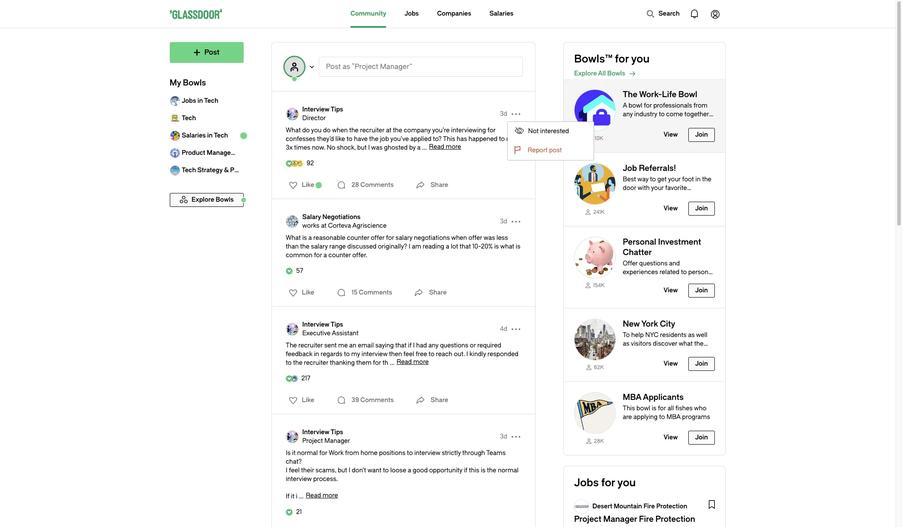 Task type: describe. For each thing, give the bounding box(es) containing it.
to?
[[433, 136, 442, 143]]

bowl inside the work-life bowl a bowl for professionals from any industry to come together and discuss the day-to-day happenings of work-life.
[[629, 102, 643, 110]]

1 horizontal spatial mba
[[667, 414, 681, 422]]

like button for interview
[[284, 394, 317, 408]]

personal investment chatter offer questions and experiences related to personal finance and investments
[[623, 238, 714, 285]]

most
[[645, 349, 660, 357]]

1 horizontal spatial normal
[[498, 468, 519, 475]]

salaries for salaries in tech
[[182, 132, 206, 139]]

image for bowl image for personal investment chatter
[[574, 237, 616, 279]]

bowls™
[[574, 53, 613, 65]]

director
[[302, 115, 326, 122]]

... for interview tips project manager
[[299, 494, 304, 501]]

a inside is it normal for work from home positions to interview strictly through teams chat? i feel their scams, but i don't want to loose a good opportunity if this is the normal interview process. if it i ...
[[408, 468, 411, 475]]

companies
[[437, 10, 471, 17]]

3d link for 28 comments
[[500, 110, 508, 119]]

recruiter inside what do you do when the recruiter at the company you're interviewing for confesses they'd like to have the job you've applied to? this has happened to me 3x times now. no shock, but i was ghosted by a ...
[[360, 127, 385, 134]]

process.
[[313, 476, 338, 484]]

for up explore all bowls
[[615, 53, 629, 65]]

to inside new york city to help nyc residents as well as visitors discover what the world's most popular city has to offer!
[[708, 349, 714, 357]]

feel inside the recruiter sent me an email saying that if i had any questions or required feedback in regards to my interview then feel free to reach out.  i kindly responded to the recruiter thanking them for th ...
[[404, 351, 414, 359]]

1 like from the top
[[302, 182, 314, 189]]

confesses
[[286, 136, 316, 143]]

share button for 15 comments
[[412, 285, 447, 302]]

questions inside the personal investment chatter offer questions and experiences related to personal finance and investments
[[640, 260, 668, 267]]

strictly
[[442, 450, 461, 458]]

day
[[692, 120, 702, 127]]

39 comments
[[352, 397, 394, 405]]

a inside what do you do when the recruiter at the company you're interviewing for confesses they'd like to have the job you've applied to? this has happened to me 3x times now. no shock, but i was ghosted by a ...
[[417, 144, 421, 152]]

works
[[302, 222, 320, 230]]

... for interview tips executive assistant
[[390, 360, 395, 367]]

for up desert on the right bottom
[[602, 478, 616, 490]]

was inside what do you do when the recruiter at the company you're interviewing for confesses they'd like to have the job you've applied to? this has happened to me 3x times now. no shock, but i was ghosted by a ...
[[371, 144, 383, 152]]

is it normal for work from home positions to interview strictly through teams chat? i feel their scams, but i don't want to loose a good opportunity if this is the normal interview process. if it i ...
[[286, 450, 519, 501]]

i right out.
[[467, 351, 468, 359]]

image for post author image for director
[[286, 108, 299, 121]]

1 horizontal spatial bowls
[[608, 70, 626, 77]]

feedback
[[286, 351, 313, 359]]

3d for 15 comments
[[500, 218, 508, 226]]

no
[[327, 144, 336, 152]]

10-
[[473, 243, 481, 251]]

product management
[[182, 149, 247, 157]]

a down reasonable
[[324, 252, 327, 259]]

241k
[[594, 209, 605, 215]]

regards
[[321, 351, 343, 359]]

tech up 'management'
[[214, 132, 228, 139]]

more for then
[[414, 359, 429, 366]]

interview tips executive assistant
[[302, 322, 359, 338]]

1 vertical spatial as
[[688, 332, 695, 339]]

to right happened
[[499, 136, 505, 143]]

lot
[[451, 243, 458, 251]]

manager"
[[380, 63, 413, 71]]

4d link
[[500, 325, 508, 334]]

free
[[416, 351, 427, 359]]

home
[[361, 450, 378, 458]]

bowl inside mba applicants this bowl is for all fishes who are applying to mba programs
[[637, 406, 651, 413]]

tech left strategy
[[182, 167, 196, 174]]

interview tips link for executive
[[302, 321, 359, 330]]

for inside the recruiter sent me an email saying that if i had any questions or required feedback in regards to my interview then feel free to reach out.  i kindly responded to the recruiter thanking them for th ...
[[373, 360, 381, 367]]

salaries for salaries
[[490, 10, 514, 17]]

when inside what do you do when the recruiter at the company you're interviewing for confesses they'd like to have the job you've applied to? this has happened to me 3x times now. no shock, but i was ghosted by a ...
[[332, 127, 348, 134]]

report
[[528, 147, 548, 154]]

at inside what do you do when the recruiter at the company you're interviewing for confesses they'd like to have the job you've applied to? this has happened to me 3x times now. no shock, but i was ghosted by a ...
[[386, 127, 392, 134]]

2 vertical spatial as
[[623, 340, 630, 348]]

is inside mba applicants this bowl is for all fishes who are applying to mba programs
[[652, 406, 657, 413]]

more for applied
[[446, 143, 461, 151]]

manager inside interview tips project manager
[[325, 438, 350, 445]]

read more for th
[[397, 359, 429, 366]]

like for salary negotiations
[[302, 289, 314, 297]]

1 vertical spatial product
[[230, 167, 254, 174]]

is inside is it normal for work from home positions to interview strictly through teams chat? i feel their scams, but i don't want to loose a good opportunity if this is the normal interview process. if it i ...
[[481, 468, 486, 475]]

217
[[302, 375, 310, 383]]

the for work-
[[623, 90, 638, 100]]

report post
[[528, 147, 562, 154]]

but inside is it normal for work from home positions to interview strictly through teams chat? i feel their scams, but i don't want to loose a good opportunity if this is the normal interview process. if it i ...
[[338, 468, 347, 475]]

image for post author image for executive
[[286, 323, 299, 336]]

salary
[[302, 214, 321, 221]]

to right want
[[383, 468, 389, 475]]

new york city to help nyc residents as well as visitors discover what the world's most popular city has to offer!
[[623, 320, 714, 365]]

the left job
[[369, 136, 379, 143]]

share for interviewing
[[431, 182, 449, 189]]

reach
[[436, 351, 453, 359]]

0 horizontal spatial interview
[[286, 476, 312, 484]]

than
[[286, 243, 299, 251]]

mountain
[[614, 504, 642, 511]]

shock,
[[337, 144, 356, 152]]

fire for mountain
[[644, 504, 655, 511]]

0 vertical spatial counter
[[347, 235, 370, 242]]

2 offer from the left
[[469, 235, 482, 242]]

the inside the work-life bowl a bowl for professionals from any industry to come together and discuss the day-to-day happenings of work-life.
[[659, 120, 668, 127]]

my
[[170, 78, 181, 88]]

bowl
[[679, 90, 698, 100]]

to up shock,
[[347, 136, 353, 143]]

you for jobs for you
[[618, 478, 636, 490]]

for inside what do you do when the recruiter at the company you're interviewing for confesses they'd like to have the job you've applied to? this has happened to me 3x times now. no shock, but i was ghosted by a ...
[[488, 127, 496, 134]]

1 vertical spatial counter
[[329, 252, 351, 259]]

1 vertical spatial manager
[[604, 515, 637, 525]]

1 vertical spatial recruiter
[[299, 342, 323, 350]]

company
[[404, 127, 431, 134]]

3d link for 15 comments
[[500, 218, 508, 226]]

mba applicants this bowl is for all fishes who are applying to mba programs
[[623, 393, 711, 422]]

image for bowl image for new york city
[[574, 319, 616, 361]]

jobs in tech link
[[170, 93, 244, 110]]

tips for director
[[331, 106, 343, 113]]

project manager fire protection link
[[574, 515, 696, 525]]

this inside mba applicants this bowl is for all fishes who are applying to mba programs
[[623, 406, 635, 413]]

like for interview tips
[[302, 397, 314, 405]]

3d for 28 comments
[[500, 110, 508, 118]]

share button for 39 comments
[[414, 392, 449, 410]]

salaries in tech link
[[170, 127, 244, 145]]

jobs for you
[[574, 478, 636, 490]]

i left the had
[[413, 342, 415, 350]]

62k link
[[574, 364, 616, 372]]

0 horizontal spatial mba
[[623, 393, 642, 403]]

to inside the personal investment chatter offer questions and experiences related to personal finance and investments
[[681, 269, 687, 276]]

1 vertical spatial it
[[291, 494, 295, 501]]

from inside the work-life bowl a bowl for professionals from any industry to come together and discuss the day-to-day happenings of work-life.
[[694, 102, 708, 110]]

from inside is it normal for work from home positions to interview strictly through teams chat? i feel their scams, but i don't want to loose a good opportunity if this is the normal interview process. if it i ...
[[345, 450, 359, 458]]

read for th
[[397, 359, 412, 366]]

for right common
[[314, 252, 322, 259]]

what inside what is a reasonable counter offer for salary negotiations when offer was less than the salary range discussed originally? i am reading a lot that 10-20% is what is common for a counter offer.
[[501, 243, 515, 251]]

for inside mba applicants this bowl is for all fishes who are applying to mba programs
[[658, 406, 666, 413]]

1 horizontal spatial salary
[[396, 235, 413, 242]]

read more for ghosted
[[429, 143, 461, 151]]

read more for i
[[306, 493, 338, 500]]

kindly
[[470, 351, 486, 359]]

1 vertical spatial bowls
[[183, 78, 206, 88]]

all
[[668, 406, 674, 413]]

that inside what is a reasonable counter offer for salary negotiations when offer was less than the salary range discussed originally? i am reading a lot that 10-20% is what is common for a counter offer.
[[460, 243, 471, 251]]

desert mountain fire protection
[[593, 504, 688, 511]]

to inside mba applicants this bowl is for all fishes who are applying to mba programs
[[660, 414, 665, 422]]

but inside what do you do when the recruiter at the company you're interviewing for confesses they'd like to have the job you've applied to? this has happened to me 3x times now. no shock, but i was ghosted by a ...
[[357, 144, 367, 152]]

report post menu item
[[508, 141, 594, 160]]

39 comments button
[[334, 392, 396, 410]]

28 comments button
[[334, 177, 396, 194]]

in for salaries
[[208, 132, 213, 139]]

62k
[[594, 365, 604, 371]]

read more button for ghosted
[[429, 143, 461, 151]]

me inside the recruiter sent me an email saying that if i had any questions or required feedback in regards to my interview then feel free to reach out.  i kindly responded to the recruiter thanking them for th ...
[[338, 342, 348, 350]]

work-
[[666, 128, 682, 136]]

the work-life bowl a bowl for professionals from any industry to come together and discuss the day-to-day happenings of work-life.
[[623, 90, 709, 136]]

related
[[660, 269, 680, 276]]

what is a reasonable counter offer for salary negotiations when offer was less than the salary range discussed originally? i am reading a lot that 10-20% is what is common for a counter offer.
[[286, 235, 521, 259]]

protection for desert mountain fire protection
[[657, 504, 688, 511]]

fishes
[[676, 406, 693, 413]]

had
[[416, 342, 427, 350]]

and inside the work-life bowl a bowl for professionals from any industry to come together and discuss the day-to-day happenings of work-life.
[[623, 120, 634, 127]]

comments for 28 comments
[[361, 182, 394, 189]]

2 vertical spatial and
[[646, 277, 657, 285]]

scams,
[[316, 468, 336, 475]]

of
[[658, 128, 664, 136]]

to-
[[683, 120, 692, 127]]

companies link
[[437, 0, 471, 28]]

15
[[352, 289, 358, 297]]

don't
[[352, 468, 366, 475]]

15 comments button
[[334, 285, 395, 302]]

i left don't
[[349, 468, 350, 475]]

explore
[[574, 70, 597, 77]]

by
[[409, 144, 416, 152]]

in for jobs
[[198, 97, 203, 105]]

personal
[[689, 269, 714, 276]]

&
[[224, 167, 229, 174]]

my
[[351, 351, 360, 359]]

jobs for jobs
[[405, 10, 419, 17]]

not
[[528, 128, 539, 135]]

they'd
[[317, 136, 334, 143]]

2 vertical spatial recruiter
[[304, 360, 329, 367]]

to left my
[[344, 351, 350, 359]]

salary negotiations link
[[302, 213, 387, 222]]

want
[[368, 468, 382, 475]]

what inside new york city to help nyc residents as well as visitors discover what the world's most popular city has to offer!
[[679, 340, 693, 348]]

investments
[[658, 277, 694, 285]]

management
[[207, 149, 247, 157]]

strategy
[[198, 167, 223, 174]]

the recruiter sent me an email saying that if i had any questions or required feedback in regards to my interview then feel free to reach out.  i kindly responded to the recruiter thanking them for th ...
[[286, 342, 519, 367]]

read more button for th
[[397, 359, 429, 366]]

search button
[[642, 5, 684, 23]]

tech up the tech link
[[204, 97, 219, 105]]

questions inside the recruiter sent me an email saying that if i had any questions or required feedback in regards to my interview then feel free to reach out.  i kindly responded to the recruiter thanking them for th ...
[[440, 342, 469, 350]]

comments for 15 comments
[[359, 289, 392, 297]]

thanking
[[330, 360, 355, 367]]

2 horizontal spatial and
[[669, 260, 680, 267]]

less
[[497, 235, 508, 242]]

my bowls
[[170, 78, 206, 88]]

image for post author image for works
[[286, 216, 299, 229]]

15 comments
[[352, 289, 392, 297]]

salaries link
[[490, 0, 514, 28]]

3x
[[286, 144, 293, 152]]

explore all bowls link
[[574, 69, 726, 79]]

more for want
[[323, 493, 338, 500]]



Task type: vqa. For each thing, say whether or not it's contained in the screenshot.
the right Read
yes



Task type: locate. For each thing, give the bounding box(es) containing it.
1 offer from the left
[[371, 235, 385, 242]]

you inside what do you do when the recruiter at the company you're interviewing for confesses they'd like to have the job you've applied to? this has happened to me 3x times now. no shock, but i was ghosted by a ...
[[311, 127, 322, 134]]

1 vertical spatial interview
[[302, 322, 330, 329]]

read more button down process.
[[306, 493, 338, 500]]

post
[[326, 63, 341, 71]]

tips inside interview tips executive assistant
[[331, 322, 343, 329]]

negotiations
[[323, 214, 361, 221]]

3 interview tips link from the top
[[302, 429, 350, 438]]

0 horizontal spatial product
[[182, 149, 206, 157]]

0 vertical spatial me
[[507, 136, 516, 143]]

1 vertical spatial was
[[484, 235, 495, 242]]

2 horizontal spatial more
[[446, 143, 461, 151]]

1 horizontal spatial questions
[[640, 260, 668, 267]]

corteva
[[328, 222, 351, 230]]

0 vertical spatial it
[[292, 450, 296, 458]]

1 vertical spatial from
[[345, 450, 359, 458]]

their
[[301, 468, 314, 475]]

but
[[357, 144, 367, 152], [338, 468, 347, 475]]

0 vertical spatial more
[[446, 143, 461, 151]]

1 horizontal spatial the
[[623, 90, 638, 100]]

2 vertical spatial interview
[[286, 476, 312, 484]]

1 horizontal spatial project
[[574, 515, 602, 525]]

image for post author image up is
[[286, 431, 299, 444]]

image for bowl image for mba applicants
[[574, 393, 616, 435]]

0 horizontal spatial feel
[[289, 468, 300, 475]]

tips for project
[[331, 429, 343, 437]]

2 vertical spatial more
[[323, 493, 338, 500]]

project manager fire protection
[[574, 515, 696, 525]]

community link
[[351, 0, 387, 28]]

industry
[[635, 111, 658, 118]]

a down the works
[[309, 235, 312, 242]]

0 horizontal spatial project
[[302, 438, 323, 445]]

0 vertical spatial any
[[623, 111, 633, 118]]

1 vertical spatial read more
[[397, 359, 429, 366]]

2 like from the top
[[302, 289, 314, 297]]

0 horizontal spatial if
[[408, 342, 412, 350]]

from
[[694, 102, 708, 110], [345, 450, 359, 458]]

read more button for i
[[306, 493, 338, 500]]

4 image for bowl image from the top
[[574, 319, 616, 361]]

this up are
[[623, 406, 635, 413]]

0 horizontal spatial and
[[623, 120, 634, 127]]

1 3d link from the top
[[500, 110, 508, 119]]

tech
[[204, 97, 219, 105], [182, 115, 196, 122], [214, 132, 228, 139], [182, 167, 196, 174]]

0 horizontal spatial in
[[198, 97, 203, 105]]

image for bowl image for job referrals!
[[574, 163, 616, 205]]

but down have
[[357, 144, 367, 152]]

executive
[[302, 330, 331, 338]]

what inside what do you do when the recruiter at the company you're interviewing for confesses they'd like to have the job you've applied to? this has happened to me 3x times now. no shock, but i was ghosted by a ...
[[286, 127, 301, 134]]

interview for project
[[302, 429, 330, 437]]

jobs for jobs for you
[[574, 478, 599, 490]]

email
[[358, 342, 374, 350]]

questions up experiences at the bottom of the page
[[640, 260, 668, 267]]

you down director
[[311, 127, 322, 134]]

the down feedback
[[293, 360, 303, 367]]

0 vertical spatial interview tips link
[[302, 106, 343, 114]]

image for bowl image up the 154k link
[[574, 237, 616, 279]]

the down the "well"
[[695, 340, 704, 348]]

image for post author image for project
[[286, 431, 299, 444]]

you for bowls™ for you
[[632, 53, 650, 65]]

0 vertical spatial share
[[431, 182, 449, 189]]

jobs
[[405, 10, 419, 17], [182, 97, 196, 105], [574, 478, 599, 490]]

like button down 57
[[284, 286, 317, 300]]

fire for manager
[[639, 515, 654, 525]]

toogle identity image
[[284, 56, 305, 77]]

share inside popup button
[[431, 182, 449, 189]]

to right positions
[[407, 450, 413, 458]]

is
[[286, 450, 291, 458]]

0 vertical spatial you
[[632, 53, 650, 65]]

2 horizontal spatial interview
[[415, 450, 441, 458]]

2 vertical spatial interview
[[302, 429, 330, 437]]

discussed
[[348, 243, 377, 251]]

share for any
[[431, 397, 449, 405]]

tips up executive assistant button
[[331, 322, 343, 329]]

interview for executive
[[302, 322, 330, 329]]

the up the of
[[659, 120, 668, 127]]

0 horizontal spatial the
[[286, 342, 297, 350]]

feel inside is it normal for work from home positions to interview strictly through teams chat? i feel their scams, but i don't want to loose a good opportunity if this is the normal interview process. if it i ...
[[289, 468, 300, 475]]

28k
[[594, 439, 604, 445]]

like
[[302, 182, 314, 189], [302, 289, 314, 297], [302, 397, 314, 405]]

you
[[632, 53, 650, 65], [311, 127, 322, 134], [618, 478, 636, 490]]

0 horizontal spatial normal
[[297, 450, 318, 458]]

1 vertical spatial any
[[429, 342, 439, 350]]

tips inside interview tips director
[[331, 106, 343, 113]]

3 image for bowl image from the top
[[574, 237, 616, 279]]

2 do from the left
[[323, 127, 331, 134]]

the inside what is a reasonable counter offer for salary negotiations when offer was less than the salary range discussed originally? i am reading a lot that 10-20% is what is common for a counter offer.
[[300, 243, 310, 251]]

fire down the desert mountain fire protection
[[639, 515, 654, 525]]

that
[[460, 243, 471, 251], [396, 342, 407, 350]]

image for post author image
[[286, 108, 299, 121], [286, 216, 299, 229], [286, 323, 299, 336], [286, 431, 299, 444]]

popular
[[662, 349, 684, 357]]

protection for project manager fire protection
[[656, 515, 696, 525]]

tech strategy & product
[[182, 167, 254, 174]]

mba down all at the right
[[667, 414, 681, 422]]

... inside the recruiter sent me an email saying that if i had any questions or required feedback in regards to my interview then feel free to reach out.  i kindly responded to the recruiter thanking them for th ...
[[390, 360, 395, 367]]

image for post author image left the works
[[286, 216, 299, 229]]

that inside the recruiter sent me an email saying that if i had any questions or required feedback in regards to my interview then feel free to reach out.  i kindly responded to the recruiter thanking them for th ...
[[396, 342, 407, 350]]

image for bowl image up 62k link
[[574, 319, 616, 361]]

project inside interview tips project manager
[[302, 438, 323, 445]]

1 image for bowl image from the top
[[574, 90, 616, 131]]

bowls™ for you
[[574, 53, 650, 65]]

... right th
[[390, 360, 395, 367]]

1 3d from the top
[[500, 110, 508, 118]]

1 vertical spatial if
[[464, 468, 468, 475]]

what up confesses at the left top
[[286, 127, 301, 134]]

3 image for post author image from the top
[[286, 323, 299, 336]]

counter up discussed
[[347, 235, 370, 242]]

2 what from the top
[[286, 235, 301, 242]]

2 interview tips link from the top
[[302, 321, 359, 330]]

programs
[[683, 414, 711, 422]]

a right by
[[417, 144, 421, 152]]

1 vertical spatial in
[[208, 132, 213, 139]]

comments right the 28
[[361, 182, 394, 189]]

agriscience
[[352, 222, 387, 230]]

mba up are
[[623, 393, 642, 403]]

and down experiences at the bottom of the page
[[646, 277, 657, 285]]

1 vertical spatial mba
[[667, 414, 681, 422]]

0 horizontal spatial offer
[[371, 235, 385, 242]]

the up you've
[[393, 127, 403, 134]]

0 horizontal spatial that
[[396, 342, 407, 350]]

3 interview from the top
[[302, 429, 330, 437]]

1 horizontal spatial as
[[623, 340, 630, 348]]

1 vertical spatial salary
[[311, 243, 328, 251]]

2 vertical spatial you
[[618, 478, 636, 490]]

interview tips project manager
[[302, 429, 350, 445]]

comments for 39 comments
[[361, 397, 394, 405]]

2 vertical spatial ...
[[299, 494, 304, 501]]

0 vertical spatial tips
[[331, 106, 343, 113]]

1 horizontal spatial but
[[357, 144, 367, 152]]

bowls up jobs in tech
[[183, 78, 206, 88]]

0 vertical spatial at
[[386, 127, 392, 134]]

1 vertical spatial and
[[669, 260, 680, 267]]

it left i
[[291, 494, 295, 501]]

1 horizontal spatial in
[[208, 132, 213, 139]]

if
[[286, 494, 290, 501]]

interview tips link up director
[[302, 106, 343, 114]]

5 image for bowl image from the top
[[574, 393, 616, 435]]

1 tips from the top
[[331, 106, 343, 113]]

1 horizontal spatial what
[[679, 340, 693, 348]]

3 3d from the top
[[500, 434, 508, 441]]

... inside what do you do when the recruiter at the company you're interviewing for confesses they'd like to have the job you've applied to? this has happened to me 3x times now. no shock, but i was ghosted by a ...
[[422, 144, 427, 152]]

1 vertical spatial share
[[429, 289, 447, 297]]

1 horizontal spatial read
[[397, 359, 412, 366]]

professionals
[[654, 102, 692, 110]]

2 horizontal spatial jobs
[[574, 478, 599, 490]]

for left th
[[373, 360, 381, 367]]

out.
[[454, 351, 465, 359]]

... right i
[[299, 494, 304, 501]]

0 vertical spatial protection
[[657, 504, 688, 511]]

any inside the recruiter sent me an email saying that if i had any questions or required feedback in regards to my interview then feel free to reach out.  i kindly responded to the recruiter thanking them for th ...
[[429, 342, 439, 350]]

salaries
[[490, 10, 514, 17], [182, 132, 206, 139]]

the inside new york city to help nyc residents as well as visitors discover what the world's most popular city has to offer!
[[695, 340, 704, 348]]

1 like button from the top
[[284, 179, 317, 193]]

interview tips link for director
[[302, 106, 343, 114]]

read down to? on the left of page
[[429, 143, 444, 151]]

3 3d link from the top
[[500, 433, 508, 442]]

interview inside interview tips executive assistant
[[302, 322, 330, 329]]

any inside the work-life bowl a bowl for professionals from any industry to come together and discuss the day-to-day happenings of work-life.
[[623, 111, 633, 118]]

1 vertical spatial ...
[[390, 360, 395, 367]]

1 vertical spatial feel
[[289, 468, 300, 475]]

i
[[368, 144, 370, 152], [409, 243, 411, 251], [413, 342, 415, 350], [467, 351, 468, 359], [286, 468, 288, 475], [349, 468, 350, 475]]

in left regards
[[314, 351, 319, 359]]

1 vertical spatial salaries
[[182, 132, 206, 139]]

0 vertical spatial normal
[[297, 450, 318, 458]]

help
[[632, 332, 644, 339]]

manager down mountain
[[604, 515, 637, 525]]

salaries inside salaries in tech link
[[182, 132, 206, 139]]

th
[[383, 360, 388, 367]]

tips inside interview tips project manager
[[331, 429, 343, 437]]

from up together
[[694, 102, 708, 110]]

0 vertical spatial this
[[443, 136, 455, 143]]

2 vertical spatial read more button
[[306, 493, 338, 500]]

2 vertical spatial jobs
[[574, 478, 599, 490]]

am
[[412, 243, 421, 251]]

2 image for bowl image from the top
[[574, 163, 616, 205]]

read for i
[[306, 493, 321, 500]]

recruiter down regards
[[304, 360, 329, 367]]

what for confesses
[[286, 127, 301, 134]]

2 horizontal spatial read
[[429, 143, 444, 151]]

responded
[[488, 351, 519, 359]]

0 horizontal spatial more
[[323, 493, 338, 500]]

at right the works
[[321, 222, 327, 230]]

i inside what do you do when the recruiter at the company you're interviewing for confesses they'd like to have the job you've applied to? this has happened to me 3x times now. no shock, but i was ghosted by a ...
[[368, 144, 370, 152]]

92
[[307, 160, 314, 167]]

interview tips link up executive
[[302, 321, 359, 330]]

if
[[408, 342, 412, 350], [464, 468, 468, 475]]

1 horizontal spatial feel
[[404, 351, 414, 359]]

what up city on the right bottom
[[679, 340, 693, 348]]

protection down the desert mountain fire protection
[[656, 515, 696, 525]]

1 vertical spatial interview
[[415, 450, 441, 458]]

has right city on the right bottom
[[697, 349, 707, 357]]

i inside what is a reasonable counter offer for salary negotiations when offer was less than the salary range discussed originally? i am reading a lot that 10-20% is what is common for a counter offer.
[[409, 243, 411, 251]]

the up have
[[349, 127, 359, 134]]

director button
[[302, 114, 343, 123]]

through
[[463, 450, 485, 458]]

28 comments
[[352, 182, 394, 189]]

like button for salary
[[284, 286, 317, 300]]

read right i
[[306, 493, 321, 500]]

4 image for post author image from the top
[[286, 431, 299, 444]]

1 do from the left
[[302, 127, 310, 134]]

0 vertical spatial 3d link
[[500, 110, 508, 119]]

1 vertical spatial has
[[697, 349, 707, 357]]

job
[[380, 136, 389, 143]]

1 interview tips link from the top
[[302, 106, 343, 114]]

interview down their
[[286, 476, 312, 484]]

for up originally?
[[386, 235, 394, 242]]

has inside what do you do when the recruiter at the company you're interviewing for confesses they'd like to have the job you've applied to? this has happened to me 3x times now. no shock, but i was ghosted by a ...
[[457, 136, 467, 143]]

like
[[336, 136, 345, 143]]

1 vertical spatial read more button
[[397, 359, 429, 366]]

read more down to? on the left of page
[[429, 143, 461, 151]]

0 horizontal spatial read
[[306, 493, 321, 500]]

... inside is it normal for work from home positions to interview strictly through teams chat? i feel their scams, but i don't want to loose a good opportunity if this is the normal interview process. if it i ...
[[299, 494, 304, 501]]

to right free on the left of the page
[[429, 351, 435, 359]]

0 vertical spatial has
[[457, 136, 467, 143]]

normal down teams
[[498, 468, 519, 475]]

for up industry
[[644, 102, 652, 110]]

you for what do you do when the recruiter at the company you're interviewing for confesses they'd like to have the job you've applied to? this has happened to me 3x times now. no shock, but i was ghosted by a ...
[[311, 127, 322, 134]]

0 vertical spatial in
[[198, 97, 203, 105]]

manager up work
[[325, 438, 350, 445]]

0 vertical spatial read
[[429, 143, 444, 151]]

this inside what do you do when the recruiter at the company you're interviewing for confesses they'd like to have the job you've applied to? this has happened to me 3x times now. no shock, but i was ghosted by a ...
[[443, 136, 455, 143]]

was up 20%
[[484, 235, 495, 242]]

bowl right a
[[629, 102, 643, 110]]

1 vertical spatial but
[[338, 468, 347, 475]]

1 horizontal spatial product
[[230, 167, 254, 174]]

to up investments at bottom right
[[681, 269, 687, 276]]

when up like
[[332, 127, 348, 134]]

me inside what do you do when the recruiter at the company you're interviewing for confesses they'd like to have the job you've applied to? this has happened to me 3x times now. no shock, but i was ghosted by a ...
[[507, 136, 516, 143]]

bowl up applying at the bottom right of page
[[637, 406, 651, 413]]

as inside button
[[343, 63, 351, 71]]

read for ghosted
[[429, 143, 444, 151]]

discuss
[[635, 120, 657, 127]]

experiences
[[623, 269, 658, 276]]

the inside the recruiter sent me an email saying that if i had any questions or required feedback in regards to my interview then feel free to reach out.  i kindly responded to the recruiter thanking them for th ...
[[286, 342, 297, 350]]

interview for director
[[302, 106, 330, 113]]

2 horizontal spatial ...
[[422, 144, 427, 152]]

in down the tech link
[[208, 132, 213, 139]]

originally?
[[378, 243, 407, 251]]

... down applied
[[422, 144, 427, 152]]

1 interview from the top
[[302, 106, 330, 113]]

comments right 39
[[361, 397, 394, 405]]

jobs link
[[405, 0, 419, 28]]

0 horizontal spatial do
[[302, 127, 310, 134]]

0 vertical spatial jobs
[[405, 10, 419, 17]]

if inside is it normal for work from home positions to interview strictly through teams chat? i feel their scams, but i don't want to loose a good opportunity if this is the normal interview process. if it i ...
[[464, 468, 468, 475]]

more
[[446, 143, 461, 151], [414, 359, 429, 366], [323, 493, 338, 500]]

offer
[[623, 260, 638, 267]]

at inside 'salary negotiations works at corteva agriscience'
[[321, 222, 327, 230]]

interview up project manager button at the bottom of the page
[[302, 429, 330, 437]]

the up common
[[300, 243, 310, 251]]

read more down free on the left of the page
[[397, 359, 429, 366]]

comments right 15
[[359, 289, 392, 297]]

when inside what is a reasonable counter offer for salary negotiations when offer was less than the salary range discussed originally? i am reading a lot that 10-20% is what is common for a counter offer.
[[452, 235, 467, 242]]

happenings
[[623, 128, 657, 136]]

required
[[478, 342, 501, 350]]

tips for executive
[[331, 322, 343, 329]]

it
[[292, 450, 296, 458], [291, 494, 295, 501]]

questions up out.
[[440, 342, 469, 350]]

what down the less
[[501, 243, 515, 251]]

image for bowl image for the work-life bowl
[[574, 90, 616, 131]]

interview tips link
[[302, 106, 343, 114], [302, 321, 359, 330], [302, 429, 350, 438]]

and up "related"
[[669, 260, 680, 267]]

chatter
[[623, 248, 652, 257]]

to down feedback
[[286, 360, 292, 367]]

2 vertical spatial read more
[[306, 493, 338, 500]]

interview up "good"
[[415, 450, 441, 458]]

the right this
[[487, 468, 497, 475]]

0 vertical spatial salaries
[[490, 10, 514, 17]]

image for bowl image
[[574, 90, 616, 131], [574, 163, 616, 205], [574, 237, 616, 279], [574, 319, 616, 361], [574, 393, 616, 435]]

was
[[371, 144, 383, 152], [484, 235, 495, 242]]

1 horizontal spatial at
[[386, 127, 392, 134]]

1 horizontal spatial that
[[460, 243, 471, 251]]

10k link
[[574, 135, 616, 142]]

city
[[660, 320, 676, 329]]

tips up the director button on the left top of the page
[[331, 106, 343, 113]]

applicants
[[643, 393, 684, 403]]

a left 'lot'
[[446, 243, 450, 251]]

39
[[352, 397, 359, 405]]

fire up project manager fire protection
[[644, 504, 655, 511]]

2 vertical spatial like button
[[284, 394, 317, 408]]

the inside the work-life bowl a bowl for professionals from any industry to come together and discuss the day-to-day happenings of work-life.
[[623, 90, 638, 100]]

0 horizontal spatial from
[[345, 450, 359, 458]]

not interested menu item
[[508, 122, 594, 141]]

world's
[[623, 349, 644, 357]]

interview
[[302, 106, 330, 113], [302, 322, 330, 329], [302, 429, 330, 437]]

for inside the work-life bowl a bowl for professionals from any industry to come together and discuss the day-to-day happenings of work-life.
[[644, 102, 652, 110]]

0 vertical spatial as
[[343, 63, 351, 71]]

do up confesses at the left top
[[302, 127, 310, 134]]

chat?
[[286, 459, 302, 466]]

new
[[623, 320, 640, 329]]

2 3d from the top
[[500, 218, 508, 226]]

image for bowl image up 10k link
[[574, 90, 616, 131]]

discover
[[653, 340, 678, 348]]

the inside is it normal for work from home positions to interview strictly through teams chat? i feel their scams, but i don't want to loose a good opportunity if this is the normal interview process. if it i ...
[[487, 468, 497, 475]]

like down 92
[[302, 182, 314, 189]]

job
[[623, 164, 637, 173]]

the inside the recruiter sent me an email saying that if i had any questions or required feedback in regards to my interview then feel free to reach out.  i kindly responded to the recruiter thanking them for th ...
[[293, 360, 303, 367]]

feel down chat?
[[289, 468, 300, 475]]

as left the "well"
[[688, 332, 695, 339]]

interview tips link up work
[[302, 429, 350, 438]]

happened
[[469, 136, 498, 143]]

1 image for post author image from the top
[[286, 108, 299, 121]]

1 vertical spatial jobs
[[182, 97, 196, 105]]

read down then
[[397, 359, 412, 366]]

jobs for jobs in tech
[[182, 97, 196, 105]]

day-
[[670, 120, 683, 127]]

what for than
[[286, 235, 301, 242]]

what up than
[[286, 235, 301, 242]]

3 like button from the top
[[284, 394, 317, 408]]

0 vertical spatial product
[[182, 149, 206, 157]]

together
[[685, 111, 709, 118]]

protection up project manager fire protection
[[657, 504, 688, 511]]

0 vertical spatial mba
[[623, 393, 642, 403]]

jobs down my bowls
[[182, 97, 196, 105]]

interview inside the recruiter sent me an email saying that if i had any questions or required feedback in regards to my interview then feel free to reach out.  i kindly responded to the recruiter thanking them for th ...
[[362, 351, 388, 359]]

personal
[[623, 238, 657, 247]]

you've
[[391, 136, 409, 143]]

the up a
[[623, 90, 638, 100]]

2 like button from the top
[[284, 286, 317, 300]]

tips
[[331, 106, 343, 113], [331, 322, 343, 329], [331, 429, 343, 437]]

2 vertical spatial read
[[306, 493, 321, 500]]

1 horizontal spatial offer
[[469, 235, 482, 242]]

for up happened
[[488, 127, 496, 134]]

2 vertical spatial 3d link
[[500, 433, 508, 442]]

all
[[598, 70, 606, 77]]

desert mountain fire protection logo image
[[575, 501, 589, 515]]

what inside what is a reasonable counter offer for salary negotiations when offer was less than the salary range discussed originally? i am reading a lot that 10-20% is what is common for a counter offer.
[[286, 235, 301, 242]]

tech down jobs in tech
[[182, 115, 196, 122]]

city
[[685, 349, 695, 357]]

0 horizontal spatial at
[[321, 222, 327, 230]]

2 tips from the top
[[331, 322, 343, 329]]

1 what from the top
[[286, 127, 301, 134]]

1 horizontal spatial more
[[414, 359, 429, 366]]

2 3d link from the top
[[500, 218, 508, 226]]

2 interview from the top
[[302, 322, 330, 329]]

fire
[[644, 504, 655, 511], [639, 515, 654, 525]]

or
[[470, 342, 476, 350]]

when up 'lot'
[[452, 235, 467, 242]]

1 horizontal spatial any
[[623, 111, 633, 118]]

has inside new york city to help nyc residents as well as visitors discover what the world's most popular city has to offer!
[[697, 349, 707, 357]]

1 horizontal spatial if
[[464, 468, 468, 475]]

interview tips link for project
[[302, 429, 350, 438]]

interview inside interview tips director
[[302, 106, 330, 113]]

the for recruiter
[[286, 342, 297, 350]]

and up happenings on the right of page
[[623, 120, 634, 127]]

3d link
[[500, 110, 508, 119], [500, 218, 508, 226], [500, 433, 508, 442]]

for inside is it normal for work from home positions to interview strictly through teams chat? i feel their scams, but i don't want to loose a good opportunity if this is the normal interview process. if it i ...
[[320, 450, 328, 458]]

3 like from the top
[[302, 397, 314, 405]]

interview up executive
[[302, 322, 330, 329]]

to left come
[[659, 111, 665, 118]]

counter down range
[[329, 252, 351, 259]]

0 vertical spatial project
[[302, 438, 323, 445]]

to right city on the right bottom
[[708, 349, 714, 357]]

interview inside interview tips project manager
[[302, 429, 330, 437]]

to inside the work-life bowl a bowl for professionals from any industry to come together and discuss the day-to-day happenings of work-life.
[[659, 111, 665, 118]]

you're
[[432, 127, 450, 134]]

2 image for post author image from the top
[[286, 216, 299, 229]]

life
[[662, 90, 677, 100]]

3 tips from the top
[[331, 429, 343, 437]]

share menu
[[508, 122, 594, 161]]

this
[[443, 136, 455, 143], [623, 406, 635, 413]]

project manager button
[[302, 438, 350, 446]]

any right the had
[[429, 342, 439, 350]]

sent
[[324, 342, 337, 350]]

0 horizontal spatial what
[[501, 243, 515, 251]]

0 vertical spatial salary
[[396, 235, 413, 242]]

counter
[[347, 235, 370, 242], [329, 252, 351, 259]]

if inside the recruiter sent me an email saying that if i had any questions or required feedback in regards to my interview then feel free to reach out.  i kindly responded to the recruiter thanking them for th ...
[[408, 342, 412, 350]]

0 vertical spatial share button
[[412, 285, 447, 302]]

i down chat?
[[286, 468, 288, 475]]

more down process.
[[323, 493, 338, 500]]

was inside what is a reasonable counter offer for salary negotiations when offer was less than the salary range discussed originally? i am reading a lot that 10-20% is what is common for a counter offer.
[[484, 235, 495, 242]]

me right happened
[[507, 136, 516, 143]]

in inside the recruiter sent me an email saying that if i had any questions or required feedback in regards to my interview then feel free to reach out.  i kindly responded to the recruiter thanking them for th ...
[[314, 351, 319, 359]]

0 vertical spatial feel
[[404, 351, 414, 359]]



